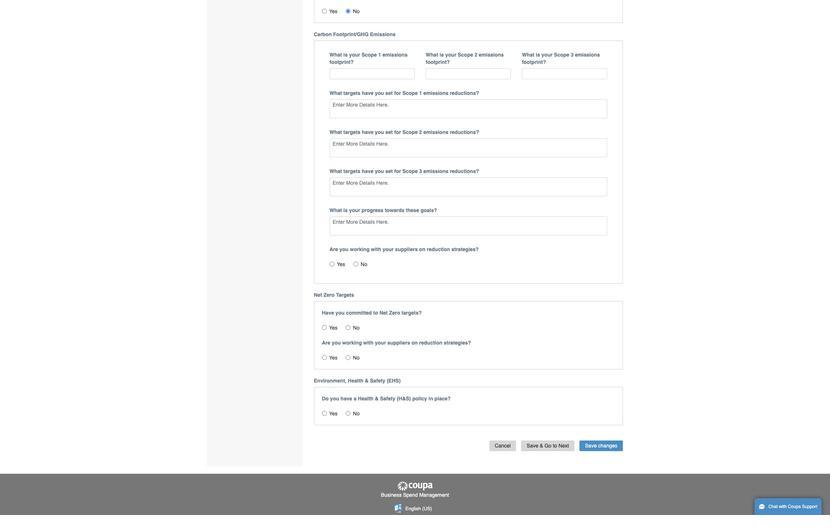 Task type: vqa. For each thing, say whether or not it's contained in the screenshot.
top the and
no



Task type: describe. For each thing, give the bounding box(es) containing it.
have
[[322, 310, 334, 316]]

management
[[420, 492, 450, 498]]

reductions? for what targets have you set for scope 3 emissions reductions?
[[450, 168, 480, 174]]

1 vertical spatial net
[[380, 310, 388, 316]]

support
[[803, 504, 818, 509]]

set for 3
[[386, 168, 393, 174]]

your for what is your scope 3 emissions footprint?
[[542, 52, 553, 58]]

1 vertical spatial are
[[322, 340, 331, 346]]

0 horizontal spatial &
[[365, 378, 369, 384]]

yes up targets
[[337, 261, 345, 267]]

0 vertical spatial are you working with your suppliers on reduction strategies?
[[330, 247, 479, 252]]

yes up carbon
[[329, 8, 338, 14]]

(h&s)
[[397, 396, 411, 402]]

0 vertical spatial net
[[314, 292, 322, 298]]

footprint/ghg
[[333, 31, 369, 37]]

cancel
[[495, 443, 511, 449]]

go
[[545, 443, 552, 449]]

for for 2
[[395, 129, 401, 135]]

coupa supplier portal image
[[397, 481, 434, 491]]

scope inside what is your scope 3 emissions footprint?
[[555, 52, 570, 58]]

what for what is your progress towards these goals?
[[330, 207, 342, 213]]

1 vertical spatial 1
[[420, 90, 422, 96]]

save & go to next button
[[522, 441, 575, 451]]

1 vertical spatial strategies?
[[444, 340, 472, 346]]

reductions? for what targets have you set for scope 2 emissions reductions?
[[450, 129, 480, 135]]

a
[[354, 396, 357, 402]]

& inside button
[[540, 443, 544, 449]]

cancel link
[[490, 441, 517, 451]]

targets
[[336, 292, 354, 298]]

targets?
[[402, 310, 422, 316]]

what for what targets have you set for scope 2 emissions reductions?
[[330, 129, 342, 135]]

carbon footprint/ghg emissions
[[314, 31, 396, 37]]

1 inside what is your scope 1 emissions footprint?
[[379, 52, 382, 58]]

your for what is your scope 1 emissions footprint?
[[349, 52, 361, 58]]

1 horizontal spatial on
[[420, 247, 426, 252]]

business spend management
[[381, 492, 450, 498]]

1 vertical spatial with
[[364, 340, 374, 346]]

1 vertical spatial 3
[[420, 168, 422, 174]]

targets for what targets have you set for scope 1 emissions reductions?
[[344, 90, 361, 96]]

(ehs)
[[387, 378, 401, 384]]

what targets have you set for scope 2 emissions reductions?
[[330, 129, 480, 135]]

environment, health & safety (ehs)
[[314, 378, 401, 384]]

3 inside what is your scope 3 emissions footprint?
[[571, 52, 574, 58]]

place?
[[435, 396, 451, 402]]

for for 1
[[395, 90, 401, 96]]

what for what targets have you set for scope 1 emissions reductions?
[[330, 90, 342, 96]]

what targets have you set for scope 3 emissions reductions?
[[330, 168, 480, 174]]

set for 1
[[386, 90, 393, 96]]

yes down "have"
[[329, 325, 338, 331]]

1 vertical spatial are you working with your suppliers on reduction strategies?
[[322, 340, 472, 346]]

what for what is your scope 2 emissions footprint?
[[426, 52, 439, 58]]

0 vertical spatial health
[[348, 378, 364, 384]]

1 vertical spatial safety
[[380, 396, 396, 402]]

save for save changes
[[586, 443, 597, 449]]

changes
[[599, 443, 618, 449]]

progress
[[362, 207, 384, 213]]

with inside chat with coupa support button
[[780, 504, 788, 509]]

is for what is your scope 2 emissions footprint?
[[440, 52, 444, 58]]

What targets have you set for Scope 3 emissions reductions? text field
[[330, 178, 608, 197]]

have for do you have a health & safety (h&s) policy in place?
[[341, 396, 353, 402]]

2 inside the what is your scope 2 emissions footprint?
[[475, 52, 478, 58]]

carbon
[[314, 31, 332, 37]]

0 vertical spatial with
[[371, 247, 382, 252]]

to for next
[[553, 443, 558, 449]]

is for what is your progress towards these goals?
[[344, 207, 348, 213]]

do
[[322, 396, 329, 402]]

0 vertical spatial strategies?
[[452, 247, 479, 252]]

What targets have you set for Scope 2 emissions reductions? text field
[[330, 138, 608, 157]]

chat
[[769, 504, 779, 509]]

1 vertical spatial suppliers
[[388, 340, 411, 346]]

emissions up what targets have you set for scope 2 emissions reductions? text box
[[424, 129, 449, 135]]

0 vertical spatial suppliers
[[395, 247, 418, 252]]

scope inside the what is your scope 2 emissions footprint?
[[458, 52, 474, 58]]

footprint? for what is your scope 3 emissions footprint?
[[522, 59, 547, 65]]

emissions up what targets have you set for scope 3 emissions reductions? "text field"
[[424, 168, 449, 174]]



Task type: locate. For each thing, give the bounding box(es) containing it.
1 vertical spatial working
[[343, 340, 362, 346]]

footprint? down footprint/ghg
[[330, 59, 354, 65]]

2 footprint? from the left
[[426, 59, 450, 65]]

for
[[395, 90, 401, 96], [395, 129, 401, 135], [395, 168, 401, 174]]

what is your scope 3 emissions footprint?
[[522, 52, 601, 65]]

working
[[350, 247, 370, 252], [343, 340, 362, 346]]

0 vertical spatial working
[[350, 247, 370, 252]]

2 for from the top
[[395, 129, 401, 135]]

safety left "(ehs)"
[[370, 378, 386, 384]]

0 horizontal spatial net
[[314, 292, 322, 298]]

is for what is your scope 3 emissions footprint?
[[536, 52, 541, 58]]

What is your progress towards these goals? text field
[[330, 217, 608, 236]]

1 horizontal spatial to
[[553, 443, 558, 449]]

next
[[559, 443, 570, 449]]

0 vertical spatial to
[[374, 310, 378, 316]]

None radio
[[346, 9, 351, 13], [330, 262, 335, 267], [322, 355, 327, 360], [322, 411, 327, 416], [346, 411, 351, 416], [346, 9, 351, 13], [330, 262, 335, 267], [322, 355, 327, 360], [322, 411, 327, 416], [346, 411, 351, 416]]

environment,
[[314, 378, 347, 384]]

&
[[365, 378, 369, 384], [375, 396, 379, 402], [540, 443, 544, 449]]

for for 3
[[395, 168, 401, 174]]

What is your Scope 1 emissions footprint? text field
[[330, 68, 415, 79]]

3 set from the top
[[386, 168, 393, 174]]

is up the "what is your scope 3 emissions footprint?" text box
[[536, 52, 541, 58]]

1 vertical spatial &
[[375, 396, 379, 402]]

0 horizontal spatial 1
[[379, 52, 382, 58]]

set for 2
[[386, 129, 393, 135]]

save
[[527, 443, 539, 449], [586, 443, 597, 449]]

zero left targets?
[[389, 310, 401, 316]]

reductions? up what targets have you set for scope 3 emissions reductions? "text field"
[[450, 168, 480, 174]]

to
[[374, 310, 378, 316], [553, 443, 558, 449]]

yes
[[329, 8, 338, 14], [337, 261, 345, 267], [329, 325, 338, 331], [329, 355, 338, 361], [329, 411, 338, 417]]

you
[[375, 90, 384, 96], [375, 129, 384, 135], [375, 168, 384, 174], [340, 247, 349, 252], [336, 310, 345, 316], [332, 340, 341, 346], [330, 396, 340, 402]]

no
[[353, 8, 360, 14], [361, 261, 368, 267], [353, 325, 360, 331], [353, 355, 360, 361], [353, 411, 360, 417]]

english (us)
[[406, 506, 432, 512]]

1 horizontal spatial save
[[586, 443, 597, 449]]

have for what targets have you set for scope 3 emissions reductions?
[[362, 168, 374, 174]]

(us)
[[423, 506, 432, 512]]

chat with coupa support
[[769, 504, 818, 509]]

policy
[[413, 396, 428, 402]]

footprint? up what is your scope 2 emissions footprint? text box in the right of the page
[[426, 59, 450, 65]]

2 vertical spatial targets
[[344, 168, 361, 174]]

0 vertical spatial are
[[330, 247, 338, 252]]

reductions?
[[450, 90, 480, 96], [450, 129, 480, 135], [450, 168, 480, 174]]

0 vertical spatial &
[[365, 378, 369, 384]]

1 vertical spatial targets
[[344, 129, 361, 135]]

safety left (h&s) at the bottom of the page
[[380, 396, 396, 402]]

1 horizontal spatial net
[[380, 310, 388, 316]]

save & go to next
[[527, 443, 570, 449]]

yes down environment,
[[329, 411, 338, 417]]

reduction
[[427, 247, 451, 252], [420, 340, 443, 346]]

committed
[[346, 310, 372, 316]]

to for net
[[374, 310, 378, 316]]

is left progress
[[344, 207, 348, 213]]

to inside button
[[553, 443, 558, 449]]

have
[[362, 90, 374, 96], [362, 129, 374, 135], [362, 168, 374, 174], [341, 396, 353, 402]]

3 targets from the top
[[344, 168, 361, 174]]

3
[[571, 52, 574, 58], [420, 168, 422, 174]]

emissions inside the what is your scope 2 emissions footprint?
[[479, 52, 504, 58]]

1 vertical spatial zero
[[389, 310, 401, 316]]

what is your scope 2 emissions footprint?
[[426, 52, 504, 65]]

have for what targets have you set for scope 1 emissions reductions?
[[362, 90, 374, 96]]

what inside what is your scope 3 emissions footprint?
[[522, 52, 535, 58]]

& up do you have a health & safety (h&s) policy in place?
[[365, 378, 369, 384]]

your for what is your progress towards these goals?
[[349, 207, 361, 213]]

save changes button
[[580, 441, 624, 451]]

do you have a health & safety (h&s) policy in place?
[[322, 396, 451, 402]]

net right committed
[[380, 310, 388, 316]]

your inside the what is your scope 2 emissions footprint?
[[446, 52, 457, 58]]

What is your Scope 3 emissions footprint? text field
[[522, 68, 608, 79]]

0 horizontal spatial save
[[527, 443, 539, 449]]

2 horizontal spatial footprint?
[[522, 59, 547, 65]]

1 horizontal spatial footprint?
[[426, 59, 450, 65]]

what is your progress towards these goals?
[[330, 207, 437, 213]]

to right committed
[[374, 310, 378, 316]]

what
[[330, 52, 342, 58], [426, 52, 439, 58], [522, 52, 535, 58], [330, 90, 342, 96], [330, 129, 342, 135], [330, 168, 342, 174], [330, 207, 342, 213]]

0 horizontal spatial footprint?
[[330, 59, 354, 65]]

footprint? for what is your scope 1 emissions footprint?
[[330, 59, 354, 65]]

2 vertical spatial for
[[395, 168, 401, 174]]

footprint? inside what is your scope 3 emissions footprint?
[[522, 59, 547, 65]]

1
[[379, 52, 382, 58], [420, 90, 422, 96]]

targets
[[344, 90, 361, 96], [344, 129, 361, 135], [344, 168, 361, 174]]

0 vertical spatial targets
[[344, 90, 361, 96]]

0 vertical spatial zero
[[324, 292, 335, 298]]

zero
[[324, 292, 335, 298], [389, 310, 401, 316]]

what is your scope 1 emissions footprint?
[[330, 52, 408, 65]]

health up a
[[348, 378, 364, 384]]

& right a
[[375, 396, 379, 402]]

your inside what is your scope 1 emissions footprint?
[[349, 52, 361, 58]]

what inside the what is your scope 2 emissions footprint?
[[426, 52, 439, 58]]

health right a
[[358, 396, 374, 402]]

0 horizontal spatial 3
[[420, 168, 422, 174]]

emissions inside what is your scope 3 emissions footprint?
[[576, 52, 601, 58]]

1 set from the top
[[386, 90, 393, 96]]

with
[[371, 247, 382, 252], [364, 340, 374, 346], [780, 504, 788, 509]]

safety
[[370, 378, 386, 384], [380, 396, 396, 402]]

What is your Scope 2 emissions footprint? text field
[[426, 68, 512, 79]]

have you committed to net zero targets?
[[322, 310, 422, 316]]

emissions
[[383, 52, 408, 58], [479, 52, 504, 58], [576, 52, 601, 58], [424, 90, 449, 96], [424, 129, 449, 135], [424, 168, 449, 174]]

footprint? inside what is your scope 1 emissions footprint?
[[330, 59, 354, 65]]

zero left targets
[[324, 292, 335, 298]]

to right go
[[553, 443, 558, 449]]

english
[[406, 506, 421, 512]]

1 footprint? from the left
[[330, 59, 354, 65]]

strategies?
[[452, 247, 479, 252], [444, 340, 472, 346]]

1 vertical spatial for
[[395, 129, 401, 135]]

2 save from the left
[[586, 443, 597, 449]]

these
[[406, 207, 420, 213]]

0 horizontal spatial to
[[374, 310, 378, 316]]

footprint? for what is your scope 2 emissions footprint?
[[426, 59, 450, 65]]

net up "have"
[[314, 292, 322, 298]]

your inside what is your scope 3 emissions footprint?
[[542, 52, 553, 58]]

3 for from the top
[[395, 168, 401, 174]]

is down footprint/ghg
[[344, 52, 348, 58]]

in
[[429, 396, 434, 402]]

save left the changes
[[586, 443, 597, 449]]

emissions up what targets have you set for scope 1 emissions reductions? text box
[[424, 90, 449, 96]]

yes up environment,
[[329, 355, 338, 361]]

emissions up what is your scope 2 emissions footprint? text box in the right of the page
[[479, 52, 504, 58]]

what inside what is your scope 1 emissions footprint?
[[330, 52, 342, 58]]

1 vertical spatial 2
[[420, 129, 422, 135]]

business
[[381, 492, 402, 498]]

2 reductions? from the top
[[450, 129, 480, 135]]

your for what is your scope 2 emissions footprint?
[[446, 52, 457, 58]]

1 for from the top
[[395, 90, 401, 96]]

1 vertical spatial reduction
[[420, 340, 443, 346]]

reductions? for what targets have you set for scope 1 emissions reductions?
[[450, 90, 480, 96]]

your
[[349, 52, 361, 58], [446, 52, 457, 58], [542, 52, 553, 58], [349, 207, 361, 213], [383, 247, 394, 252], [375, 340, 386, 346]]

footprint? inside the what is your scope 2 emissions footprint?
[[426, 59, 450, 65]]

reductions? up what targets have you set for scope 2 emissions reductions? text box
[[450, 129, 480, 135]]

what targets have you set for scope 1 emissions reductions?
[[330, 90, 480, 96]]

have for what targets have you set for scope 2 emissions reductions?
[[362, 129, 374, 135]]

0 vertical spatial 2
[[475, 52, 478, 58]]

set
[[386, 90, 393, 96], [386, 129, 393, 135], [386, 168, 393, 174]]

net zero targets
[[314, 292, 354, 298]]

targets for what targets have you set for scope 3 emissions reductions?
[[344, 168, 361, 174]]

1 horizontal spatial &
[[375, 396, 379, 402]]

is inside what is your scope 3 emissions footprint?
[[536, 52, 541, 58]]

on
[[420, 247, 426, 252], [412, 340, 418, 346]]

footprint?
[[330, 59, 354, 65], [426, 59, 450, 65], [522, 59, 547, 65]]

chat with coupa support button
[[755, 498, 823, 515]]

2 vertical spatial with
[[780, 504, 788, 509]]

is inside the what is your scope 2 emissions footprint?
[[440, 52, 444, 58]]

is
[[344, 52, 348, 58], [440, 52, 444, 58], [536, 52, 541, 58], [344, 207, 348, 213]]

2 vertical spatial set
[[386, 168, 393, 174]]

3 footprint? from the left
[[522, 59, 547, 65]]

3 reductions? from the top
[[450, 168, 480, 174]]

0 vertical spatial 3
[[571, 52, 574, 58]]

scope
[[362, 52, 377, 58], [458, 52, 474, 58], [555, 52, 570, 58], [403, 90, 418, 96], [403, 129, 418, 135], [403, 168, 418, 174]]

2 horizontal spatial &
[[540, 443, 544, 449]]

1 save from the left
[[527, 443, 539, 449]]

spend
[[404, 492, 418, 498]]

0 vertical spatial set
[[386, 90, 393, 96]]

1 vertical spatial health
[[358, 396, 374, 402]]

coupa
[[789, 504, 802, 509]]

What targets have you set for Scope 1 emissions reductions? text field
[[330, 99, 608, 118]]

1 vertical spatial set
[[386, 129, 393, 135]]

2 vertical spatial &
[[540, 443, 544, 449]]

0 vertical spatial reduction
[[427, 247, 451, 252]]

1 horizontal spatial 3
[[571, 52, 574, 58]]

2 vertical spatial reductions?
[[450, 168, 480, 174]]

reductions? up what targets have you set for scope 1 emissions reductions? text box
[[450, 90, 480, 96]]

0 horizontal spatial zero
[[324, 292, 335, 298]]

0 horizontal spatial 2
[[420, 129, 422, 135]]

0 horizontal spatial on
[[412, 340, 418, 346]]

0 vertical spatial reductions?
[[450, 90, 480, 96]]

scope inside what is your scope 1 emissions footprint?
[[362, 52, 377, 58]]

save for save & go to next
[[527, 443, 539, 449]]

is inside what is your scope 1 emissions footprint?
[[344, 52, 348, 58]]

are
[[330, 247, 338, 252], [322, 340, 331, 346]]

1 vertical spatial reductions?
[[450, 129, 480, 135]]

save left go
[[527, 443, 539, 449]]

goals?
[[421, 207, 437, 213]]

1 vertical spatial on
[[412, 340, 418, 346]]

2 set from the top
[[386, 129, 393, 135]]

suppliers
[[395, 247, 418, 252], [388, 340, 411, 346]]

targets for what targets have you set for scope 2 emissions reductions?
[[344, 129, 361, 135]]

emissions down emissions
[[383, 52, 408, 58]]

2 targets from the top
[[344, 129, 361, 135]]

emissions
[[370, 31, 396, 37]]

are you working with your suppliers on reduction strategies?
[[330, 247, 479, 252], [322, 340, 472, 346]]

health
[[348, 378, 364, 384], [358, 396, 374, 402]]

what for what targets have you set for scope 3 emissions reductions?
[[330, 168, 342, 174]]

is up what is your scope 2 emissions footprint? text box in the right of the page
[[440, 52, 444, 58]]

emissions up the "what is your scope 3 emissions footprint?" text box
[[576, 52, 601, 58]]

1 horizontal spatial 1
[[420, 90, 422, 96]]

emissions inside what is your scope 1 emissions footprint?
[[383, 52, 408, 58]]

0 vertical spatial on
[[420, 247, 426, 252]]

1 horizontal spatial zero
[[389, 310, 401, 316]]

towards
[[385, 207, 405, 213]]

2
[[475, 52, 478, 58], [420, 129, 422, 135]]

save inside button
[[527, 443, 539, 449]]

footprint? up the "what is your scope 3 emissions footprint?" text box
[[522, 59, 547, 65]]

& left go
[[540, 443, 544, 449]]

net
[[314, 292, 322, 298], [380, 310, 388, 316]]

1 targets from the top
[[344, 90, 361, 96]]

0 vertical spatial 1
[[379, 52, 382, 58]]

1 vertical spatial to
[[553, 443, 558, 449]]

None radio
[[322, 9, 327, 13], [354, 262, 359, 267], [322, 325, 327, 330], [346, 325, 351, 330], [346, 355, 351, 360], [322, 9, 327, 13], [354, 262, 359, 267], [322, 325, 327, 330], [346, 325, 351, 330], [346, 355, 351, 360]]

is for what is your scope 1 emissions footprint?
[[344, 52, 348, 58]]

1 reductions? from the top
[[450, 90, 480, 96]]

what for what is your scope 1 emissions footprint?
[[330, 52, 342, 58]]

0 vertical spatial safety
[[370, 378, 386, 384]]

1 horizontal spatial 2
[[475, 52, 478, 58]]

save changes
[[586, 443, 618, 449]]

what for what is your scope 3 emissions footprint?
[[522, 52, 535, 58]]

0 vertical spatial for
[[395, 90, 401, 96]]

save inside save changes button
[[586, 443, 597, 449]]



